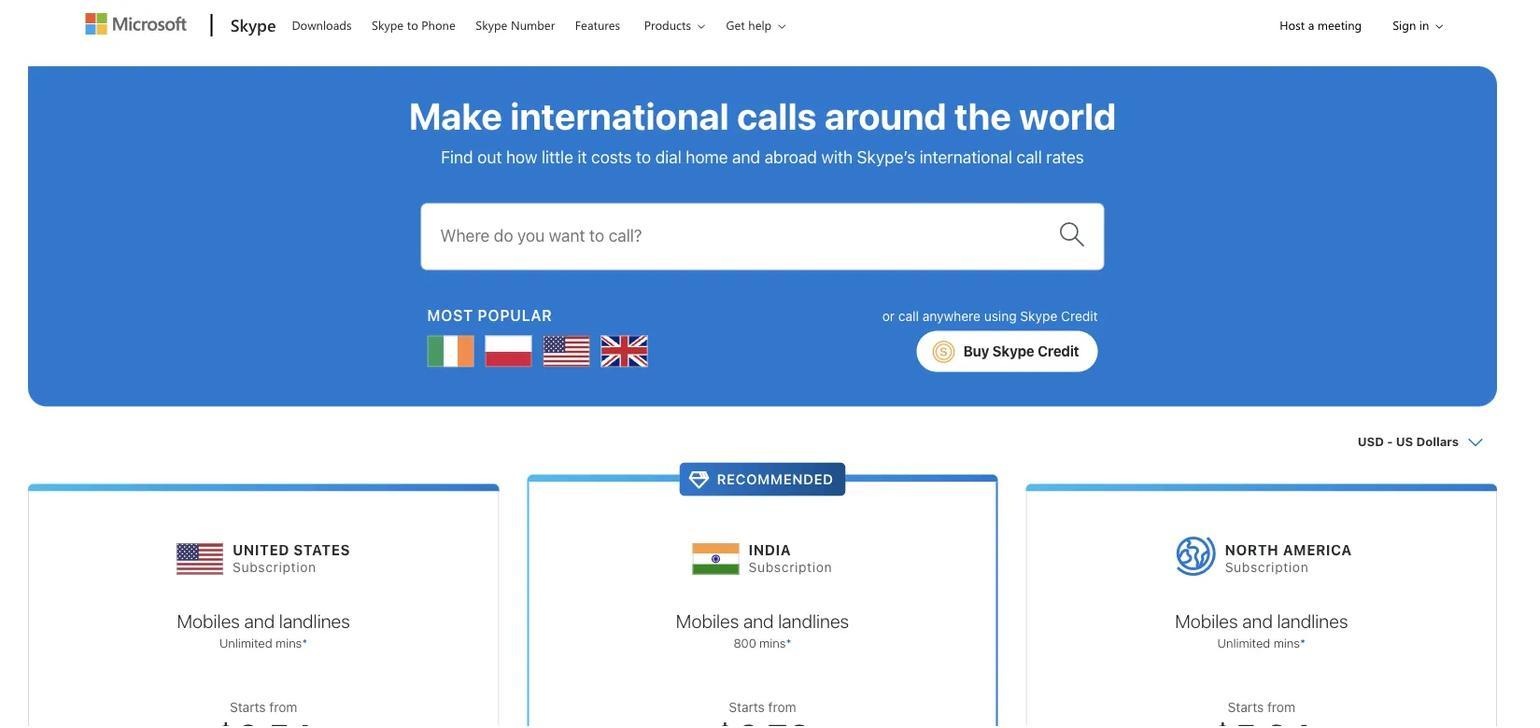 Task type: describe. For each thing, give the bounding box(es) containing it.
anywhere
[[923, 308, 981, 324]]

get help
[[727, 17, 772, 33]]

skype for skype
[[230, 13, 276, 36]]

states
[[294, 542, 351, 558]]

0 vertical spatial credit
[[1062, 308, 1098, 324]]

united states subscription
[[233, 542, 351, 576]]

skype right buy
[[993, 343, 1035, 360]]

1 vertical spatial credit
[[1038, 343, 1080, 360]]

skype number link
[[467, 1, 564, 46]]

starts for states
[[230, 700, 266, 715]]

north america subscription
[[1226, 542, 1353, 576]]

Where do you want to call? text field
[[441, 213, 1057, 261]]

2 subscription from the left
[[749, 560, 833, 576]]

around
[[825, 94, 947, 138]]

1 vertical spatial united states image
[[177, 527, 223, 584]]

world
[[1020, 94, 1117, 138]]

mobiles for north america
[[1176, 611, 1239, 633]]

and for india
[[744, 611, 774, 633]]

and for united states
[[244, 611, 275, 633]]

host a meeting
[[1281, 17, 1363, 33]]

subscription for north
[[1226, 560, 1310, 576]]

starts from for states
[[230, 700, 297, 715]]

skype for skype number
[[476, 17, 508, 33]]

meeting
[[1318, 17, 1363, 33]]

sign in
[[1393, 17, 1430, 33]]

and inside make international calls around the world find out how little it costs to dial home and abroad with skype's international call rates
[[733, 147, 761, 167]]

poland image
[[485, 329, 532, 375]]

host a meeting link
[[1265, 1, 1379, 49]]

or
[[883, 308, 895, 324]]

help
[[749, 17, 772, 33]]

from for subscription
[[769, 700, 797, 715]]

* for america
[[1301, 636, 1306, 650]]

buy
[[964, 343, 990, 360]]

starts from for subscription
[[729, 700, 797, 715]]

mins for states
[[276, 636, 302, 650]]

mobiles for united states
[[177, 611, 240, 633]]

get help button
[[714, 1, 801, 49]]

from for states
[[269, 700, 297, 715]]

most popular
[[428, 307, 553, 325]]

sign in button
[[1379, 1, 1450, 49]]

skype to phone
[[372, 17, 456, 33]]

1 horizontal spatial international
[[920, 147, 1013, 167]]

costs
[[592, 147, 632, 167]]

800
[[734, 636, 757, 650]]

make
[[409, 94, 503, 138]]

host
[[1281, 17, 1306, 33]]

to inside make international calls around the world find out how little it costs to dial home and abroad with skype's international call rates
[[636, 147, 651, 167]]

find
[[441, 147, 473, 167]]

* for states
[[302, 636, 308, 650]]

1 vertical spatial call
[[899, 308, 919, 324]]

downloads
[[292, 17, 352, 33]]

unlimited for united
[[220, 636, 272, 650]]

call inside make international calls around the world find out how little it costs to dial home and abroad with skype's international call rates
[[1017, 147, 1043, 167]]

mobiles for india
[[676, 611, 739, 633]]

* link for states
[[302, 636, 308, 650]]

features link
[[567, 1, 629, 46]]

mobiles and landlines unlimited mins * for north
[[1176, 611, 1349, 650]]

india image
[[693, 527, 740, 584]]

skype link
[[221, 1, 282, 51]]

using
[[985, 308, 1017, 324]]



Task type: locate. For each thing, give the bounding box(es) containing it.
1 horizontal spatial *
[[786, 636, 792, 650]]

and right home
[[733, 147, 761, 167]]

mins down the 'united states subscription'
[[276, 636, 302, 650]]

home
[[686, 147, 728, 167]]

get
[[727, 17, 745, 33]]

phone
[[422, 17, 456, 33]]

unlimited
[[220, 636, 272, 650], [1218, 636, 1271, 650]]

skype number
[[476, 17, 555, 33]]

2 mobiles and landlines unlimited mins * from the left
[[1176, 611, 1349, 650]]

mobiles and landlines unlimited mins * down the 'united states subscription'
[[177, 611, 350, 650]]

with
[[822, 147, 853, 167]]

* link for subscription
[[786, 636, 792, 650]]

america
[[1284, 542, 1353, 558]]

search image
[[1059, 221, 1085, 247]]

* inside mobiles and landlines 800 mins *
[[786, 636, 792, 650]]

3 starts from the left
[[1228, 700, 1264, 715]]

2 horizontal spatial mins
[[1274, 636, 1301, 650]]

1 landlines from the left
[[279, 611, 350, 633]]

* link for america
[[1301, 636, 1306, 650]]

1 horizontal spatial from
[[769, 700, 797, 715]]

2 mobiles from the left
[[676, 611, 739, 633]]

calls
[[737, 94, 817, 138]]

united states image left united at bottom left
[[177, 527, 223, 584]]

microsoft image
[[86, 13, 187, 35]]

0 horizontal spatial starts from
[[230, 700, 297, 715]]

* right 800
[[786, 636, 792, 650]]

starts
[[230, 700, 266, 715], [729, 700, 765, 715], [1228, 700, 1264, 715]]

how
[[506, 147, 538, 167]]

international up costs
[[510, 94, 730, 138]]

subscription inside north america subscription
[[1226, 560, 1310, 576]]

mins
[[276, 636, 302, 650], [760, 636, 786, 650], [1274, 636, 1301, 650]]

call right or
[[899, 308, 919, 324]]

mins inside mobiles and landlines 800 mins *
[[760, 636, 786, 650]]

landlines down the 'united states subscription'
[[279, 611, 350, 633]]

0 vertical spatial international
[[510, 94, 730, 138]]

skype left number
[[476, 17, 508, 33]]

india
[[749, 542, 792, 558]]

2 * from the left
[[786, 636, 792, 650]]

mobiles down north
[[1176, 611, 1239, 633]]

1 unlimited from the left
[[220, 636, 272, 650]]

sign
[[1393, 17, 1417, 33]]

downloads link
[[284, 1, 360, 46]]

1 * from the left
[[302, 636, 308, 650]]

0 horizontal spatial *
[[302, 636, 308, 650]]

1 subscription from the left
[[233, 560, 317, 576]]

0 horizontal spatial mobiles
[[177, 611, 240, 633]]

0 horizontal spatial * link
[[302, 636, 308, 650]]

mins down north america subscription
[[1274, 636, 1301, 650]]

1 vertical spatial international
[[920, 147, 1013, 167]]

1 horizontal spatial landlines
[[779, 611, 850, 633]]

united
[[233, 542, 290, 558]]

*
[[302, 636, 308, 650], [786, 636, 792, 650], [1301, 636, 1306, 650]]

0 horizontal spatial subscription
[[233, 560, 317, 576]]

0 horizontal spatial call
[[899, 308, 919, 324]]

and inside mobiles and landlines 800 mins *
[[744, 611, 774, 633]]

mobiles and landlines unlimited mins *
[[177, 611, 350, 650], [1176, 611, 1349, 650]]

to
[[407, 17, 418, 33], [636, 147, 651, 167]]

1 horizontal spatial unlimited
[[1218, 636, 1271, 650]]

0 horizontal spatial international
[[510, 94, 730, 138]]

* link down the 'united states subscription'
[[302, 636, 308, 650]]

0 vertical spatial united states image
[[543, 329, 590, 375]]

north
[[1226, 542, 1280, 558]]

1 horizontal spatial starts
[[729, 700, 765, 715]]

little
[[542, 147, 574, 167]]

2 mins from the left
[[760, 636, 786, 650]]

* down the 'united states subscription'
[[302, 636, 308, 650]]

and down north america subscription
[[1243, 611, 1274, 633]]

0 horizontal spatial mobiles and landlines unlimited mins *
[[177, 611, 350, 650]]

and
[[733, 147, 761, 167], [244, 611, 275, 633], [744, 611, 774, 633], [1243, 611, 1274, 633]]

skype left downloads
[[230, 13, 276, 36]]

india subscription
[[749, 542, 833, 576]]

starts from for america
[[1228, 700, 1296, 715]]

2 horizontal spatial * link
[[1301, 636, 1306, 650]]

skype to phone link
[[364, 1, 464, 46]]

united kingdom image
[[601, 329, 648, 375]]

2 horizontal spatial mobiles
[[1176, 611, 1239, 633]]

buy skype credit
[[964, 343, 1080, 360]]

2 starts from from the left
[[729, 700, 797, 715]]

to left dial
[[636, 147, 651, 167]]

most
[[428, 307, 474, 325]]

2 horizontal spatial starts
[[1228, 700, 1264, 715]]

1 horizontal spatial * link
[[786, 636, 792, 650]]

2 horizontal spatial landlines
[[1278, 611, 1349, 633]]

* down north america subscription
[[1301, 636, 1306, 650]]

subscription
[[233, 560, 317, 576], [749, 560, 833, 576], [1226, 560, 1310, 576]]

* link right 800
[[786, 636, 792, 650]]

subscription down india
[[749, 560, 833, 576]]

0 horizontal spatial unlimited
[[220, 636, 272, 650]]

landlines
[[279, 611, 350, 633], [779, 611, 850, 633], [1278, 611, 1349, 633]]

and down the 'united states subscription'
[[244, 611, 275, 633]]

1 horizontal spatial to
[[636, 147, 651, 167]]

0 horizontal spatial landlines
[[279, 611, 350, 633]]

2 landlines from the left
[[779, 611, 850, 633]]

0 horizontal spatial mins
[[276, 636, 302, 650]]

* link
[[302, 636, 308, 650], [786, 636, 792, 650], [1301, 636, 1306, 650]]

popular
[[478, 307, 553, 325]]

the
[[955, 94, 1012, 138]]

3 subscription from the left
[[1226, 560, 1310, 576]]

from
[[269, 700, 297, 715], [769, 700, 797, 715], [1268, 700, 1296, 715]]

0 horizontal spatial from
[[269, 700, 297, 715]]

call
[[1017, 147, 1043, 167], [899, 308, 919, 324]]

rates
[[1047, 147, 1085, 167]]

out
[[478, 147, 502, 167]]

1 horizontal spatial call
[[1017, 147, 1043, 167]]

3 * link from the left
[[1301, 636, 1306, 650]]

* for subscription
[[786, 636, 792, 650]]

1 * link from the left
[[302, 636, 308, 650]]

abroad
[[765, 147, 818, 167]]

1 horizontal spatial starts from
[[729, 700, 797, 715]]

3 from from the left
[[1268, 700, 1296, 715]]

make international calls around the world find out how little it costs to dial home and abroad with skype's international call rates
[[409, 94, 1117, 167]]

starts for america
[[1228, 700, 1264, 715]]

landlines inside mobiles and landlines 800 mins *
[[779, 611, 850, 633]]

1 horizontal spatial mobiles and landlines unlimited mins *
[[1176, 611, 1349, 650]]

1 horizontal spatial mins
[[760, 636, 786, 650]]

international
[[510, 94, 730, 138], [920, 147, 1013, 167]]

credit up buy skype credit
[[1062, 308, 1098, 324]]

from for america
[[1268, 700, 1296, 715]]

landlines for america
[[1278, 611, 1349, 633]]

2 horizontal spatial subscription
[[1226, 560, 1310, 576]]

0 horizontal spatial to
[[407, 17, 418, 33]]

1 vertical spatial to
[[636, 147, 651, 167]]

3 mins from the left
[[1274, 636, 1301, 650]]

ireland image
[[428, 329, 474, 375]]

skype left phone
[[372, 17, 404, 33]]

2 horizontal spatial *
[[1301, 636, 1306, 650]]

starts from
[[230, 700, 297, 715], [729, 700, 797, 715], [1228, 700, 1296, 715]]

call left "rates"
[[1017, 147, 1043, 167]]

buy skype credit link
[[917, 331, 1098, 372], [917, 331, 1098, 372]]

landlines for states
[[279, 611, 350, 633]]

landlines down north america subscription
[[1278, 611, 1349, 633]]

and up 800
[[744, 611, 774, 633]]

credit
[[1062, 308, 1098, 324], [1038, 343, 1080, 360]]

3 starts from from the left
[[1228, 700, 1296, 715]]

2 from from the left
[[769, 700, 797, 715]]

mobiles and landlines unlimited mins * for united
[[177, 611, 350, 650]]

1 horizontal spatial mobiles
[[676, 611, 739, 633]]

2 unlimited from the left
[[1218, 636, 1271, 650]]

1 starts from the left
[[230, 700, 266, 715]]

1 starts from from the left
[[230, 700, 297, 715]]

international down the on the top
[[920, 147, 1013, 167]]

3 mobiles from the left
[[1176, 611, 1239, 633]]

2 horizontal spatial starts from
[[1228, 700, 1296, 715]]

mins for subscription
[[760, 636, 786, 650]]

1 from from the left
[[269, 700, 297, 715]]

credit down or call anywhere using skype credit
[[1038, 343, 1080, 360]]

dial
[[656, 147, 682, 167]]

1 mins from the left
[[276, 636, 302, 650]]

subscription for united
[[233, 560, 317, 576]]

products button
[[632, 1, 720, 49]]

skype right using
[[1021, 308, 1058, 324]]

1 mobiles and landlines unlimited mins * from the left
[[177, 611, 350, 650]]

united states image
[[543, 329, 590, 375], [177, 527, 223, 584]]

* link down north america subscription
[[1301, 636, 1306, 650]]

number
[[511, 17, 555, 33]]

3 * from the left
[[1301, 636, 1306, 650]]

2 starts from the left
[[729, 700, 765, 715]]

starts for subscription
[[729, 700, 765, 715]]

mobiles and landlines unlimited mins * down north america subscription
[[1176, 611, 1349, 650]]

3 landlines from the left
[[1278, 611, 1349, 633]]

to left phone
[[407, 17, 418, 33]]

skype for skype to phone
[[372, 17, 404, 33]]

2 horizontal spatial from
[[1268, 700, 1296, 715]]

it
[[578, 147, 587, 167]]

and for north america
[[1243, 611, 1274, 633]]

in
[[1420, 17, 1430, 33]]

mobiles
[[177, 611, 240, 633], [676, 611, 739, 633], [1176, 611, 1239, 633]]

mobiles down united at bottom left
[[177, 611, 240, 633]]

skype's
[[857, 147, 916, 167]]

skype
[[230, 13, 276, 36], [372, 17, 404, 33], [476, 17, 508, 33], [1021, 308, 1058, 324], [993, 343, 1035, 360]]

0 vertical spatial to
[[407, 17, 418, 33]]

or call anywhere using skype credit
[[883, 308, 1098, 324]]

recommended
[[717, 471, 834, 488]]

mins for america
[[1274, 636, 1301, 650]]

a
[[1309, 17, 1315, 33]]

subscription down north
[[1226, 560, 1310, 576]]

features
[[575, 17, 621, 33]]

1 mobiles from the left
[[177, 611, 240, 633]]

0 horizontal spatial united states image
[[177, 527, 223, 584]]

subscription down united at bottom left
[[233, 560, 317, 576]]

landlines down india subscription
[[779, 611, 850, 633]]

2 * link from the left
[[786, 636, 792, 650]]

unlimited for north
[[1218, 636, 1271, 650]]

united states image right the poland image
[[543, 329, 590, 375]]

products
[[644, 17, 692, 33]]

1 horizontal spatial united states image
[[543, 329, 590, 375]]

subscription inside the 'united states subscription'
[[233, 560, 317, 576]]

mobiles and landlines 800 mins *
[[676, 611, 850, 650]]

0 vertical spatial call
[[1017, 147, 1043, 167]]

1 horizontal spatial subscription
[[749, 560, 833, 576]]

landlines for subscription
[[779, 611, 850, 633]]

mobiles inside mobiles and landlines 800 mins *
[[676, 611, 739, 633]]

0 horizontal spatial starts
[[230, 700, 266, 715]]

mins right 800
[[760, 636, 786, 650]]

mobiles up 800
[[676, 611, 739, 633]]



Task type: vqa. For each thing, say whether or not it's contained in the screenshot.
"Developer & IT" HEADING
no



